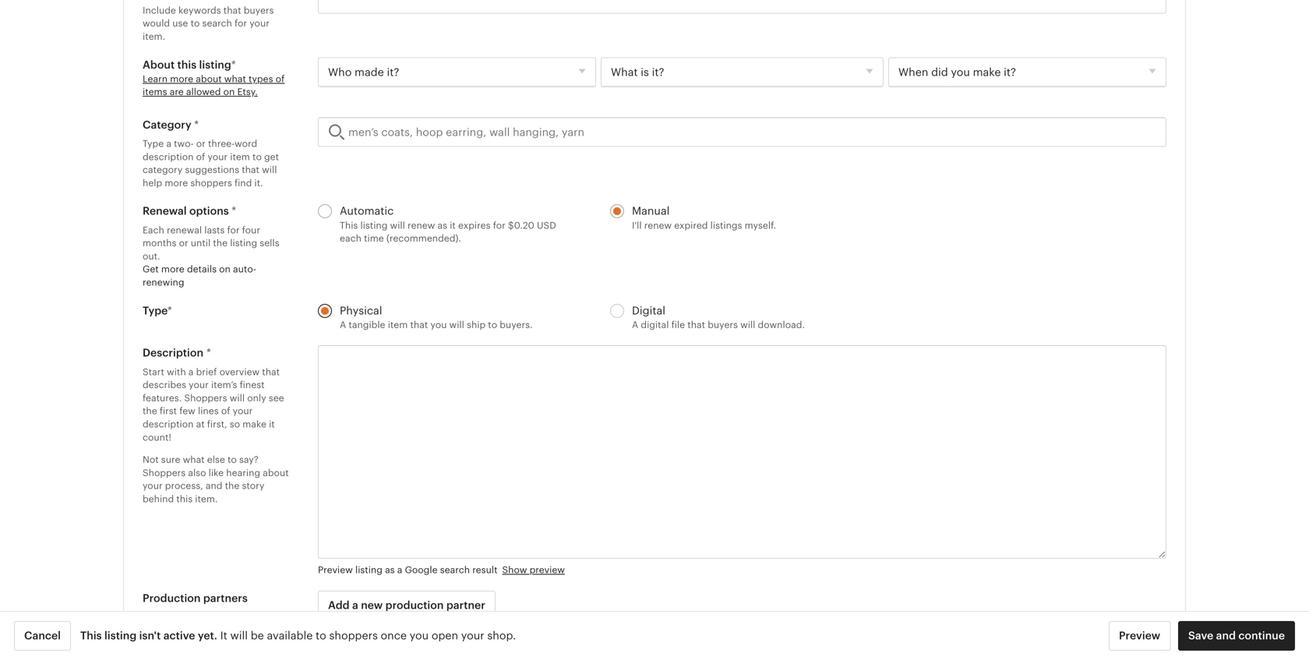 Task type: vqa. For each thing, say whether or not it's contained in the screenshot.
or within the "Renewal options * Each renewal lasts for four months or until the listing sells out. Get more details on auto- renewing"
yes



Task type: describe. For each thing, give the bounding box(es) containing it.
first
[[160, 406, 177, 416]]

first,
[[207, 419, 227, 429]]

for inside include keywords that buyers would use to search for your item.
[[235, 18, 247, 29]]

a for physical
[[340, 319, 346, 330]]

items
[[143, 87, 167, 97]]

buyers inside include keywords that buyers would use to search for your item.
[[244, 5, 274, 15]]

you?
[[226, 612, 247, 622]]

a inside category * type a two- or three-word description of your item to get category suggestions that will help more shoppers find it.
[[166, 138, 171, 149]]

a inside start with a brief overview that describes your item's finest features. shoppers will only see the first few lines of your description at first, so make it count!
[[188, 366, 194, 377]]

will inside automatic this listing will renew as it expires for $0.20 usd each time (recommended).
[[390, 220, 405, 231]]

brief
[[196, 366, 217, 377]]

and inside button
[[1216, 629, 1236, 642]]

anyone
[[249, 630, 281, 640]]

this inside not sure what else to say? shoppers also like hearing about your process, and the story behind this item.
[[176, 494, 193, 504]]

your right open at left
[[461, 629, 484, 642]]

find
[[235, 178, 252, 188]]

description
[[143, 347, 203, 359]]

types
[[249, 74, 273, 84]]

lines
[[198, 406, 219, 416]]

to right available on the left bottom of page
[[316, 629, 326, 642]]

myself.
[[745, 220, 776, 231]]

about
[[143, 58, 175, 71]]

usd
[[537, 220, 556, 231]]

more inside category * type a two- or three-word description of your item to get category suggestions that will help more shoppers find it.
[[165, 178, 188, 188]]

digital
[[641, 319, 669, 330]]

with
[[167, 366, 186, 377]]

production inside production partners is this required for you? a production partner is anyone who's not a part of your etsy shop who helps you physical
[[151, 630, 201, 640]]

production partners is this required for you? a production partner is anyone who's not a part of your etsy shop who helps you physical
[[143, 592, 281, 660]]

sells
[[260, 238, 279, 248]]

overview
[[219, 366, 260, 377]]

each
[[143, 225, 164, 235]]

for inside renewal options * each renewal lasts for four months or until the listing sells out. get more details on auto- renewing
[[227, 225, 240, 235]]

behind
[[143, 494, 174, 504]]

suggestions
[[185, 165, 239, 175]]

men's coats, hoop earring, wall hanging, yarn search field
[[318, 117, 1167, 147]]

to inside physical a tangible item that you will ship to buyers.
[[488, 319, 497, 330]]

get
[[264, 151, 279, 162]]

what inside the about this listing * learn more about what types of items are allowed on etsy.
[[224, 74, 246, 84]]

it inside start with a brief overview that describes your item's finest features. shoppers will only see the first few lines of your description at first, so make it count!
[[269, 419, 275, 429]]

show
[[502, 565, 527, 575]]

google
[[405, 565, 438, 575]]

that inside include keywords that buyers would use to search for your item.
[[223, 5, 241, 15]]

will inside digital a digital file that buyers will download.
[[740, 319, 755, 330]]

only
[[247, 393, 266, 403]]

renewal
[[143, 205, 187, 217]]

shop.
[[487, 629, 516, 642]]

start
[[143, 366, 164, 377]]

help
[[143, 178, 162, 188]]

who
[[167, 656, 186, 660]]

automatic
[[340, 205, 394, 217]]

isn't
[[139, 629, 161, 642]]

download.
[[758, 319, 805, 330]]

this inside the about this listing * learn more about what types of items are allowed on etsy.
[[177, 58, 197, 71]]

* for type *
[[167, 304, 172, 317]]

* inside renewal options * each renewal lasts for four months or until the listing sells out. get more details on auto- renewing
[[232, 205, 236, 217]]

the inside renewal options * each renewal lasts for four months or until the listing sells out. get more details on auto- renewing
[[213, 238, 228, 248]]

listing inside renewal options * each renewal lasts for four months or until the listing sells out. get more details on auto- renewing
[[230, 238, 257, 248]]

two-
[[174, 138, 194, 149]]

renewing
[[143, 277, 184, 288]]

cancel
[[24, 629, 61, 642]]

like
[[209, 467, 224, 478]]

your down brief
[[189, 380, 209, 390]]

four
[[242, 225, 260, 235]]

* inside the about this listing * learn more about what types of items are allowed on etsy.
[[231, 58, 236, 71]]

buyers.
[[500, 319, 533, 330]]

new
[[361, 599, 383, 611]]

until
[[191, 238, 211, 248]]

describes
[[143, 380, 186, 390]]

say?
[[239, 454, 259, 465]]

about inside the about this listing * learn more about what types of items are allowed on etsy.
[[196, 74, 222, 84]]

expires
[[458, 220, 491, 231]]

at
[[196, 419, 205, 429]]

learn
[[143, 74, 168, 84]]

renewal
[[167, 225, 202, 235]]

also
[[188, 467, 206, 478]]

preview button
[[1109, 621, 1171, 651]]

partner inside production partners is this required for you? a production partner is anyone who's not a part of your etsy shop who helps you physical
[[204, 630, 237, 640]]

helps
[[189, 656, 213, 660]]

this listing isn't active yet. it will be available to shoppers once you open your shop.
[[80, 629, 516, 642]]

are
[[170, 87, 184, 97]]

not sure what else to say? shoppers also like hearing about your process, and the story behind this item.
[[143, 454, 289, 504]]

type *
[[143, 304, 172, 317]]

0 vertical spatial partner
[[446, 599, 485, 611]]

description inside start with a brief overview that describes your item's finest features. shoppers will only see the first few lines of your description at first, so make it count!
[[143, 419, 194, 429]]

physical
[[340, 304, 382, 317]]

your up so
[[233, 406, 253, 416]]

allowed
[[186, 87, 221, 97]]

1 horizontal spatial shoppers
[[329, 629, 378, 642]]

keywords
[[178, 5, 221, 15]]

not
[[170, 643, 185, 653]]

three-
[[208, 138, 235, 149]]

partners
[[203, 592, 248, 604]]

make
[[242, 419, 266, 429]]

a inside production partners is this required for you? a production partner is anyone who's not a part of your etsy shop who helps you physical
[[143, 630, 149, 640]]

features.
[[143, 393, 182, 403]]

is
[[143, 612, 150, 622]]

item. inside not sure what else to say? shoppers also like hearing about your process, and the story behind this item.
[[195, 494, 218, 504]]

save and continue button
[[1178, 621, 1295, 651]]

hearing
[[226, 467, 260, 478]]

about this listing * learn more about what types of items are allowed on etsy.
[[143, 58, 285, 97]]

tangible
[[349, 319, 385, 330]]

options
[[189, 205, 229, 217]]

listing up new
[[355, 565, 383, 575]]

or inside category * type a two- or three-word description of your item to get category suggestions that will help more shoppers find it.
[[196, 138, 206, 149]]

else
[[207, 454, 225, 465]]

description *
[[143, 347, 211, 359]]

continue
[[1238, 629, 1285, 642]]

your inside include keywords that buyers would use to search for your item.
[[250, 18, 270, 29]]

active
[[163, 629, 195, 642]]

time
[[364, 233, 384, 244]]

or inside renewal options * each renewal lasts for four months or until the listing sells out. get more details on auto- renewing
[[179, 238, 188, 248]]

out.
[[143, 251, 160, 261]]

listing inside the about this listing * learn more about what types of items are allowed on etsy.
[[199, 58, 231, 71]]

about inside not sure what else to say? shoppers also like hearing about your process, and the story behind this item.
[[263, 467, 289, 478]]

1 horizontal spatial you
[[410, 629, 429, 642]]

more inside the about this listing * learn more about what types of items are allowed on etsy.
[[170, 74, 193, 84]]

count!
[[143, 432, 171, 442]]

process,
[[165, 481, 203, 491]]

expired
[[674, 220, 708, 231]]

listing left isn't at the left bottom of the page
[[104, 629, 137, 642]]

of inside category * type a two- or three-word description of your item to get category suggestions that will help more shoppers find it.
[[196, 151, 205, 162]]

will right it
[[230, 629, 248, 642]]



Task type: locate. For each thing, give the bounding box(es) containing it.
more inside renewal options * each renewal lasts for four months or until the listing sells out. get more details on auto- renewing
[[161, 264, 184, 274]]

each
[[340, 233, 362, 244]]

search left the result
[[440, 565, 470, 575]]

lasts
[[204, 225, 225, 235]]

a down the digital
[[632, 319, 638, 330]]

0 vertical spatial this
[[177, 58, 197, 71]]

item right tangible
[[388, 319, 408, 330]]

renew down manual
[[644, 220, 672, 231]]

not
[[143, 454, 159, 465]]

to inside not sure what else to say? shoppers also like hearing about your process, and the story behind this item.
[[228, 454, 237, 465]]

0 vertical spatial production
[[385, 599, 444, 611]]

* for description *
[[206, 347, 211, 359]]

and
[[206, 481, 222, 491], [1216, 629, 1236, 642]]

your inside not sure what else to say? shoppers also like hearing about your process, and the story behind this item.
[[143, 481, 163, 491]]

add a new production partner
[[328, 599, 485, 611]]

* down renewing
[[167, 304, 172, 317]]

that up the find
[[242, 165, 259, 175]]

for left four on the left top of the page
[[227, 225, 240, 235]]

1 vertical spatial or
[[179, 238, 188, 248]]

0 vertical spatial about
[[196, 74, 222, 84]]

and down like at the bottom left of the page
[[206, 481, 222, 491]]

(recommended).
[[386, 233, 461, 244]]

production
[[143, 592, 201, 604]]

1 vertical spatial partner
[[204, 630, 237, 640]]

0 vertical spatial buyers
[[244, 5, 274, 15]]

the down lasts
[[213, 238, 228, 248]]

as left the google
[[385, 565, 395, 575]]

as up (recommended).
[[438, 220, 447, 231]]

add
[[328, 599, 350, 611]]

of up suggestions at the left top
[[196, 151, 205, 162]]

buyers right keywords
[[244, 5, 274, 15]]

will inside physical a tangible item that you will ship to buyers.
[[449, 319, 464, 330]]

a
[[340, 319, 346, 330], [632, 319, 638, 330], [143, 630, 149, 640]]

the down features.
[[143, 406, 157, 416]]

1 vertical spatial buyers
[[708, 319, 738, 330]]

1 vertical spatial as
[[385, 565, 395, 575]]

0 vertical spatial item
[[230, 151, 250, 162]]

you down it
[[215, 656, 232, 660]]

1 horizontal spatial as
[[438, 220, 447, 231]]

search inside include keywords that buyers would use to search for your item.
[[202, 18, 232, 29]]

item inside category * type a two- or three-word description of your item to get category suggestions that will help more shoppers find it.
[[230, 151, 250, 162]]

etsy
[[250, 643, 268, 653]]

0 vertical spatial shoppers
[[190, 178, 232, 188]]

0 horizontal spatial or
[[179, 238, 188, 248]]

the down hearing
[[225, 481, 239, 491]]

as inside automatic this listing will renew as it expires for $0.20 usd each time (recommended).
[[438, 220, 447, 231]]

etsy.
[[237, 87, 258, 97]]

your down three-
[[208, 151, 228, 162]]

save
[[1188, 629, 1213, 642]]

for right use
[[235, 18, 247, 29]]

0 horizontal spatial buyers
[[244, 5, 274, 15]]

more down category
[[165, 178, 188, 188]]

0 horizontal spatial item.
[[143, 31, 165, 42]]

1 horizontal spatial item
[[388, 319, 408, 330]]

0 vertical spatial it
[[450, 220, 456, 231]]

renew inside automatic this listing will renew as it expires for $0.20 usd each time (recommended).
[[408, 220, 435, 231]]

0 horizontal spatial search
[[202, 18, 232, 29]]

you left ship
[[430, 319, 447, 330]]

1 horizontal spatial or
[[196, 138, 206, 149]]

that inside physical a tangible item that you will ship to buyers.
[[410, 319, 428, 330]]

it
[[450, 220, 456, 231], [269, 419, 275, 429]]

that inside start with a brief overview that describes your item's finest features. shoppers will only see the first few lines of your description at first, so make it count!
[[262, 366, 280, 377]]

to inside include keywords that buyers would use to search for your item.
[[191, 18, 200, 29]]

*
[[231, 58, 236, 71], [194, 118, 199, 131], [232, 205, 236, 217], [167, 304, 172, 317], [206, 347, 211, 359]]

finest
[[240, 380, 265, 390]]

0 vertical spatial the
[[213, 238, 228, 248]]

a inside physical a tangible item that you will ship to buyers.
[[340, 319, 346, 330]]

* right the category
[[194, 118, 199, 131]]

this right cancel
[[80, 629, 102, 642]]

0 vertical spatial search
[[202, 18, 232, 29]]

this right is at left
[[152, 612, 169, 622]]

will inside category * type a two- or three-word description of your item to get category suggestions that will help more shoppers find it.
[[262, 165, 277, 175]]

0 vertical spatial what
[[224, 74, 246, 84]]

1 vertical spatial you
[[410, 629, 429, 642]]

2 vertical spatial more
[[161, 264, 184, 274]]

renew up (recommended).
[[408, 220, 435, 231]]

yet.
[[198, 629, 217, 642]]

1 horizontal spatial buyers
[[708, 319, 738, 330]]

2 vertical spatial the
[[225, 481, 239, 491]]

your up types
[[250, 18, 270, 29]]

to right the else
[[228, 454, 237, 465]]

2 description from the top
[[143, 419, 194, 429]]

0 horizontal spatial this
[[80, 629, 102, 642]]

1 horizontal spatial production
[[385, 599, 444, 611]]

category
[[143, 118, 191, 131]]

0 vertical spatial description
[[143, 151, 194, 162]]

about up story
[[263, 467, 289, 478]]

1 vertical spatial more
[[165, 178, 188, 188]]

buyers inside digital a digital file that buyers will download.
[[708, 319, 738, 330]]

manual i'll renew expired listings myself.
[[632, 205, 776, 231]]

1 vertical spatial item
[[388, 319, 408, 330]]

0 vertical spatial this
[[340, 220, 358, 231]]

type inside category * type a two- or three-word description of your item to get category suggestions that will help more shoppers find it.
[[143, 138, 164, 149]]

it
[[220, 629, 227, 642]]

would
[[143, 18, 170, 29]]

you right once
[[410, 629, 429, 642]]

it.
[[254, 178, 263, 188]]

0 vertical spatial shoppers
[[184, 393, 227, 403]]

1 horizontal spatial about
[[263, 467, 289, 478]]

manual
[[632, 205, 670, 217]]

learn more about what types of items are allowed on etsy. link
[[143, 74, 285, 97]]

a left two-
[[166, 138, 171, 149]]

0 horizontal spatial production
[[151, 630, 201, 640]]

item inside physical a tangible item that you will ship to buyers.
[[388, 319, 408, 330]]

of right types
[[276, 74, 285, 84]]

0 horizontal spatial you
[[215, 656, 232, 660]]

description inside category * type a two- or three-word description of your item to get category suggestions that will help more shoppers find it.
[[143, 151, 194, 162]]

buyers
[[244, 5, 274, 15], [708, 319, 738, 330]]

1 vertical spatial about
[[263, 467, 289, 478]]

you inside production partners is this required for you? a production partner is anyone who's not a part of your etsy shop who helps you physical
[[215, 656, 232, 660]]

get
[[143, 264, 159, 274]]

to left get
[[252, 151, 262, 162]]

* right options
[[232, 205, 236, 217]]

1 vertical spatial shoppers
[[329, 629, 378, 642]]

shoppers inside category * type a two- or three-word description of your item to get category suggestions that will help more shoppers find it.
[[190, 178, 232, 188]]

2 vertical spatial this
[[152, 612, 169, 622]]

it left expires
[[450, 220, 456, 231]]

search down keywords
[[202, 18, 232, 29]]

1 vertical spatial and
[[1216, 629, 1236, 642]]

1 vertical spatial what
[[183, 454, 205, 465]]

a right not
[[187, 643, 193, 653]]

more up are
[[170, 74, 193, 84]]

1 horizontal spatial item.
[[195, 494, 218, 504]]

1 renew from the left
[[408, 220, 435, 231]]

this inside automatic this listing will renew as it expires for $0.20 usd each time (recommended).
[[340, 220, 358, 231]]

once
[[381, 629, 407, 642]]

* up brief
[[206, 347, 211, 359]]

on left etsy.
[[223, 87, 235, 97]]

preview inside button
[[1119, 629, 1160, 642]]

shoppers inside start with a brief overview that describes your item's finest features. shoppers will only see the first few lines of your description at first, so make it count!
[[184, 393, 227, 403]]

0 horizontal spatial preview
[[318, 565, 353, 575]]

of down it
[[216, 643, 225, 653]]

get more details on auto- renewing button
[[143, 263, 290, 289]]

item down word
[[230, 151, 250, 162]]

partner up part at the bottom left of page
[[204, 630, 237, 640]]

1 type from the top
[[143, 138, 164, 149]]

1 horizontal spatial partner
[[446, 599, 485, 611]]

for left you?
[[211, 612, 224, 622]]

and inside not sure what else to say? shoppers also like hearing about your process, and the story behind this item.
[[206, 481, 222, 491]]

this
[[340, 220, 358, 231], [80, 629, 102, 642]]

0 vertical spatial as
[[438, 220, 447, 231]]

search
[[202, 18, 232, 29], [440, 565, 470, 575]]

0 horizontal spatial a
[[143, 630, 149, 640]]

0 vertical spatial item.
[[143, 31, 165, 42]]

save and continue
[[1188, 629, 1285, 642]]

1 vertical spatial production
[[151, 630, 201, 640]]

it right "make" at the bottom of page
[[269, 419, 275, 429]]

required
[[171, 612, 209, 622]]

None field
[[318, 0, 1167, 13]]

this up each
[[340, 220, 358, 231]]

0 horizontal spatial partner
[[204, 630, 237, 640]]

as
[[438, 220, 447, 231], [385, 565, 395, 575]]

will left 'download.'
[[740, 319, 755, 330]]

listing inside automatic this listing will renew as it expires for $0.20 usd each time (recommended).
[[360, 220, 388, 231]]

item. down would
[[143, 31, 165, 42]]

partner
[[446, 599, 485, 611], [204, 630, 237, 640]]

2 renew from the left
[[644, 220, 672, 231]]

preview
[[318, 565, 353, 575], [1119, 629, 1160, 642]]

type down the category
[[143, 138, 164, 149]]

part
[[195, 643, 213, 653]]

item.
[[143, 31, 165, 42], [195, 494, 218, 504]]

ship
[[467, 319, 486, 330]]

production
[[385, 599, 444, 611], [151, 630, 201, 640]]

your down is
[[227, 643, 247, 653]]

0 horizontal spatial what
[[183, 454, 205, 465]]

preview for preview listing as a google search result show preview
[[318, 565, 353, 575]]

1 horizontal spatial this
[[340, 220, 358, 231]]

this inside production partners is this required for you? a production partner is anyone who's not a part of your etsy shop who helps you physical
[[152, 612, 169, 622]]

preview for preview
[[1119, 629, 1160, 642]]

1 horizontal spatial preview
[[1119, 629, 1160, 642]]

* up learn more about what types of items are allowed on etsy. 'link'
[[231, 58, 236, 71]]

0 horizontal spatial shoppers
[[190, 178, 232, 188]]

renew
[[408, 220, 435, 231], [644, 220, 672, 231]]

a right add
[[352, 599, 358, 611]]

what up etsy.
[[224, 74, 246, 84]]

shoppers down suggestions at the left top
[[190, 178, 232, 188]]

will down item's
[[230, 393, 245, 403]]

start with a brief overview that describes your item's finest features. shoppers will only see the first few lines of your description at first, so make it count!
[[143, 366, 284, 442]]

will up (recommended).
[[390, 220, 405, 231]]

0 vertical spatial type
[[143, 138, 164, 149]]

renewal options * each renewal lasts for four months or until the listing sells out. get more details on auto- renewing
[[143, 205, 279, 288]]

you
[[430, 319, 447, 330], [410, 629, 429, 642], [215, 656, 232, 660]]

buyers right file
[[708, 319, 738, 330]]

include keywords that buyers would use to search for your item.
[[143, 5, 274, 42]]

item
[[230, 151, 250, 162], [388, 319, 408, 330]]

a up who's
[[143, 630, 149, 640]]

category * type a two- or three-word description of your item to get category suggestions that will help more shoppers find it.
[[143, 118, 279, 188]]

1 vertical spatial item.
[[195, 494, 218, 504]]

listings
[[710, 220, 742, 231]]

details
[[187, 264, 217, 274]]

item. down "process,"
[[195, 494, 218, 504]]

1 description from the top
[[143, 151, 194, 162]]

item's
[[211, 380, 237, 390]]

1 horizontal spatial what
[[224, 74, 246, 84]]

physical a tangible item that you will ship to buyers.
[[340, 304, 533, 330]]

shoppers down sure
[[143, 467, 186, 478]]

for inside automatic this listing will renew as it expires for $0.20 usd each time (recommended).
[[493, 220, 506, 231]]

preview left save
[[1119, 629, 1160, 642]]

* for category * type a two- or three-word description of your item to get category suggestions that will help more shoppers find it.
[[194, 118, 199, 131]]

description up category
[[143, 151, 194, 162]]

production up not
[[151, 630, 201, 640]]

or down renewal at the left of page
[[179, 238, 188, 248]]

preview up add
[[318, 565, 353, 575]]

listing down four on the left top of the page
[[230, 238, 257, 248]]

preview listing as a google search result show preview
[[318, 565, 565, 575]]

will left ship
[[449, 319, 464, 330]]

auto-
[[233, 264, 256, 274]]

a inside production partners is this required for you? a production partner is anyone who's not a part of your etsy shop who helps you physical
[[187, 643, 193, 653]]

1 vertical spatial preview
[[1119, 629, 1160, 642]]

1 vertical spatial this
[[176, 494, 193, 504]]

listing
[[199, 58, 231, 71], [360, 220, 388, 231], [230, 238, 257, 248], [355, 565, 383, 575], [104, 629, 137, 642]]

that right tangible
[[410, 319, 428, 330]]

a right with
[[188, 366, 194, 377]]

this down "process,"
[[176, 494, 193, 504]]

0 horizontal spatial item
[[230, 151, 250, 162]]

a down the physical
[[340, 319, 346, 330]]

your up behind
[[143, 481, 163, 491]]

the inside not sure what else to say? shoppers also like hearing about your process, and the story behind this item.
[[225, 481, 239, 491]]

to right ship
[[488, 319, 497, 330]]

a inside digital a digital file that buyers will download.
[[632, 319, 638, 330]]

1 horizontal spatial it
[[450, 220, 456, 231]]

file
[[671, 319, 685, 330]]

0 vertical spatial more
[[170, 74, 193, 84]]

to down keywords
[[191, 18, 200, 29]]

0 horizontal spatial it
[[269, 419, 275, 429]]

* inside category * type a two- or three-word description of your item to get category suggestions that will help more shoppers find it.
[[194, 118, 199, 131]]

shop
[[143, 656, 165, 660]]

1 vertical spatial description
[[143, 419, 194, 429]]

1 horizontal spatial and
[[1216, 629, 1236, 642]]

1 vertical spatial shoppers
[[143, 467, 186, 478]]

shoppers down add
[[329, 629, 378, 642]]

0 vertical spatial or
[[196, 138, 206, 149]]

renew inside 'manual i'll renew expired listings myself.'
[[644, 220, 672, 231]]

you inside physical a tangible item that you will ship to buyers.
[[430, 319, 447, 330]]

2 horizontal spatial you
[[430, 319, 447, 330]]

it inside automatic this listing will renew as it expires for $0.20 usd each time (recommended).
[[450, 220, 456, 231]]

0 horizontal spatial as
[[385, 565, 395, 575]]

word
[[235, 138, 257, 149]]

for left the $0.20 in the top of the page
[[493, 220, 506, 231]]

$0.20
[[508, 220, 534, 231]]

of inside start with a brief overview that describes your item's finest features. shoppers will only see the first few lines of your description at first, so make it count!
[[221, 406, 230, 416]]

1 vertical spatial search
[[440, 565, 470, 575]]

2 horizontal spatial a
[[632, 319, 638, 330]]

of inside the about this listing * learn more about what types of items are allowed on etsy.
[[276, 74, 285, 84]]

of inside production partners is this required for you? a production partner is anyone who's not a part of your etsy shop who helps you physical
[[216, 643, 225, 653]]

will down get
[[262, 165, 277, 175]]

about up allowed
[[196, 74, 222, 84]]

your
[[250, 18, 270, 29], [208, 151, 228, 162], [189, 380, 209, 390], [233, 406, 253, 416], [143, 481, 163, 491], [461, 629, 484, 642], [227, 643, 247, 653]]

of up first,
[[221, 406, 230, 416]]

production down the google
[[385, 599, 444, 611]]

type down renewing
[[143, 304, 167, 317]]

or right two-
[[196, 138, 206, 149]]

the inside start with a brief overview that describes your item's finest features. shoppers will only see the first few lines of your description at first, so make it count!
[[143, 406, 157, 416]]

1 vertical spatial on
[[219, 264, 231, 274]]

1 horizontal spatial search
[[440, 565, 470, 575]]

0 vertical spatial preview
[[318, 565, 353, 575]]

open
[[432, 629, 458, 642]]

1 vertical spatial this
[[80, 629, 102, 642]]

this right about
[[177, 58, 197, 71]]

your inside category * type a two- or three-word description of your item to get category suggestions that will help more shoppers find it.
[[208, 151, 228, 162]]

shoppers up the lines at the bottom left of page
[[184, 393, 227, 403]]

your inside production partners is this required for you? a production partner is anyone who's not a part of your etsy shop who helps you physical
[[227, 643, 247, 653]]

0 vertical spatial you
[[430, 319, 447, 330]]

show preview link
[[502, 565, 565, 575]]

for inside production partners is this required for you? a production partner is anyone who's not a part of your etsy shop who helps you physical
[[211, 612, 224, 622]]

to inside category * type a two- or three-word description of your item to get category suggestions that will help more shoppers find it.
[[252, 151, 262, 162]]

that inside digital a digital file that buyers will download.
[[687, 319, 705, 330]]

that inside category * type a two- or three-word description of your item to get category suggestions that will help more shoppers find it.
[[242, 165, 259, 175]]

shoppers
[[184, 393, 227, 403], [143, 467, 186, 478]]

more
[[170, 74, 193, 84], [165, 178, 188, 188], [161, 264, 184, 274]]

1 horizontal spatial a
[[340, 319, 346, 330]]

on inside the about this listing * learn more about what types of items are allowed on etsy.
[[223, 87, 235, 97]]

0 vertical spatial and
[[206, 481, 222, 491]]

2 type from the top
[[143, 304, 167, 317]]

partner up open at left
[[446, 599, 485, 611]]

listing up time
[[360, 220, 388, 231]]

will inside start with a brief overview that describes your item's finest features. shoppers will only see the first few lines of your description at first, so make it count!
[[230, 393, 245, 403]]

1 vertical spatial it
[[269, 419, 275, 429]]

0 horizontal spatial renew
[[408, 220, 435, 231]]

None text field
[[318, 345, 1167, 559]]

1 horizontal spatial renew
[[644, 220, 672, 231]]

1 vertical spatial type
[[143, 304, 167, 317]]

that up finest
[[262, 366, 280, 377]]

on inside renewal options * each renewal lasts for four months or until the listing sells out. get more details on auto- renewing
[[219, 264, 231, 274]]

2 vertical spatial you
[[215, 656, 232, 660]]

what inside not sure what else to say? shoppers also like hearing about your process, and the story behind this item.
[[183, 454, 205, 465]]

listing up learn more about what types of items are allowed on etsy. 'link'
[[199, 58, 231, 71]]

use
[[172, 18, 188, 29]]

digital a digital file that buyers will download.
[[632, 304, 805, 330]]

more up renewing
[[161, 264, 184, 274]]

a left the google
[[397, 565, 402, 575]]

for
[[235, 18, 247, 29], [493, 220, 506, 231], [227, 225, 240, 235], [211, 612, 224, 622]]

that right keywords
[[223, 5, 241, 15]]

what
[[224, 74, 246, 84], [183, 454, 205, 465]]

include
[[143, 5, 176, 15]]

0 vertical spatial on
[[223, 87, 235, 97]]

that right file
[[687, 319, 705, 330]]

what up the also
[[183, 454, 205, 465]]

few
[[179, 406, 195, 416]]

1 vertical spatial the
[[143, 406, 157, 416]]

0 horizontal spatial about
[[196, 74, 222, 84]]

shoppers inside not sure what else to say? shoppers also like hearing about your process, and the story behind this item.
[[143, 467, 186, 478]]

a for digital
[[632, 319, 638, 330]]

category
[[143, 165, 183, 175]]

0 horizontal spatial and
[[206, 481, 222, 491]]

description down first
[[143, 419, 194, 429]]

item. inside include keywords that buyers would use to search for your item.
[[143, 31, 165, 42]]

on left auto-
[[219, 264, 231, 274]]



